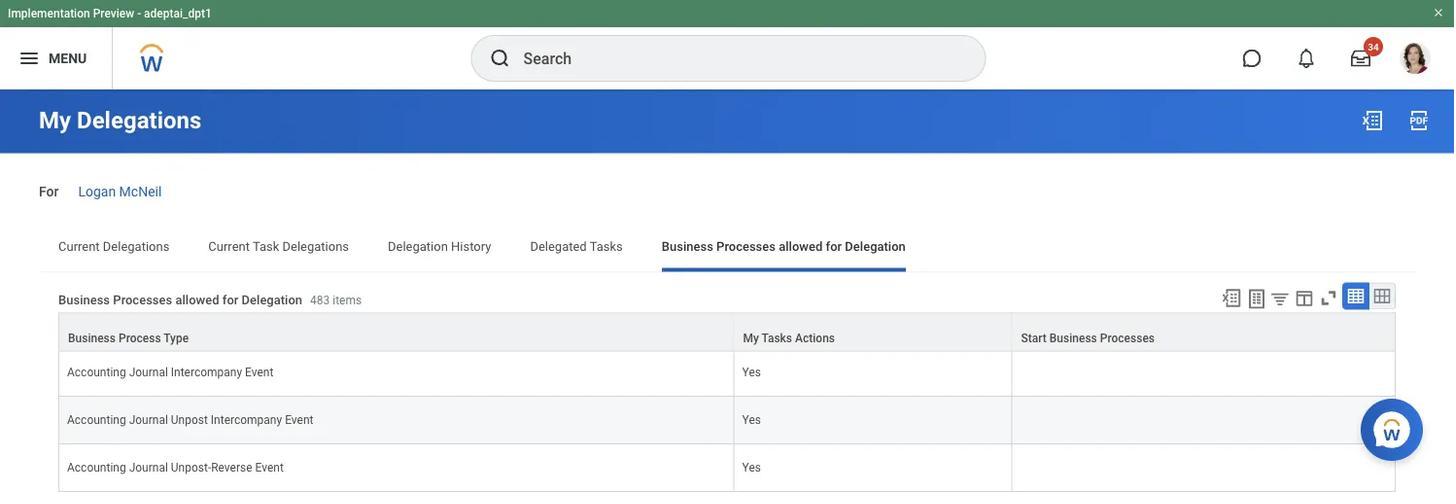 Task type: vqa. For each thing, say whether or not it's contained in the screenshot.
1st Help from the top
no



Task type: locate. For each thing, give the bounding box(es) containing it.
current for current delegations
[[58, 239, 100, 254]]

mcneil
[[119, 183, 162, 199]]

accounting for accounting journal intercompany event
[[67, 365, 126, 379]]

tasks right delegated at the left of the page
[[590, 239, 623, 254]]

allowed up my tasks actions
[[779, 239, 823, 254]]

for down the current task delegations
[[222, 292, 239, 307]]

tab list
[[39, 225, 1416, 272]]

row containing accounting journal event
[[58, 301, 1396, 348]]

business inside popup button
[[68, 331, 116, 345]]

fullscreen image
[[1319, 287, 1340, 308]]

profile logan mcneil image
[[1400, 43, 1431, 78]]

2 current from the left
[[208, 239, 250, 254]]

my down menu 'dropdown button'
[[39, 106, 71, 134]]

3 yes from the top
[[743, 413, 761, 426]]

1 vertical spatial allowed
[[175, 292, 219, 307]]

row containing accounting journal unpost intercompany event
[[58, 396, 1396, 444]]

start business processes button
[[1013, 313, 1395, 350]]

yes for intercompany
[[743, 413, 761, 426]]

processes
[[717, 239, 776, 254], [113, 292, 172, 307], [1101, 331, 1155, 345]]

0 vertical spatial processes
[[717, 239, 776, 254]]

journal left unpost
[[129, 413, 168, 426]]

business
[[662, 239, 714, 254], [58, 292, 110, 307], [68, 331, 116, 345], [1050, 331, 1098, 345]]

delegation left history at the left
[[388, 239, 448, 254]]

business process type
[[68, 331, 189, 345]]

my left actions on the right bottom of the page
[[743, 331, 759, 345]]

accounting for accounting journal event
[[67, 317, 126, 331]]

business for business processes allowed for delegation 483 items
[[58, 292, 110, 307]]

allowed
[[779, 239, 823, 254], [175, 292, 219, 307]]

483
[[310, 293, 330, 307]]

logan mcneil
[[78, 183, 162, 199]]

cell
[[1013, 301, 1396, 348], [1013, 348, 1396, 396], [1013, 396, 1396, 444], [1013, 444, 1396, 491], [58, 491, 735, 492], [735, 491, 1013, 492], [1013, 491, 1396, 492]]

row
[[58, 301, 1396, 348], [58, 312, 1396, 351], [58, 348, 1396, 396], [58, 396, 1396, 444], [58, 444, 1396, 491], [58, 491, 1396, 492]]

row containing accounting journal unpost-reverse event
[[58, 444, 1396, 491]]

task
[[253, 239, 279, 254]]

tab list containing current delegations
[[39, 225, 1416, 272]]

3 journal from the top
[[129, 413, 168, 426]]

tasks
[[590, 239, 623, 254], [762, 331, 793, 345]]

1 horizontal spatial tasks
[[762, 331, 793, 345]]

journal up accounting journal intercompany event
[[129, 317, 168, 331]]

processes for business processes allowed for delegation 483 items
[[113, 292, 172, 307]]

journal for unpost-
[[129, 460, 168, 474]]

business inside popup button
[[1050, 331, 1098, 345]]

journal
[[129, 317, 168, 331], [129, 365, 168, 379], [129, 413, 168, 426], [129, 460, 168, 474]]

1 vertical spatial for
[[222, 292, 239, 307]]

event
[[171, 317, 199, 331], [245, 365, 274, 379], [285, 413, 314, 426], [255, 460, 284, 474]]

my delegations main content
[[0, 24, 1455, 492]]

tasks for my
[[762, 331, 793, 345]]

5 row from the top
[[58, 444, 1396, 491]]

my tasks actions button
[[735, 313, 1012, 350]]

34 button
[[1340, 37, 1384, 80]]

view printable version (pdf) image
[[1408, 109, 1431, 132]]

0 vertical spatial intercompany
[[171, 365, 242, 379]]

3 row from the top
[[58, 348, 1396, 396]]

for for business processes allowed for delegation
[[826, 239, 842, 254]]

cell for row containing accounting journal unpost-reverse event
[[1013, 444, 1396, 491]]

business processes allowed for delegation 483 items
[[58, 292, 362, 307]]

yes
[[743, 317, 761, 331], [743, 365, 761, 379], [743, 413, 761, 426], [743, 460, 761, 474]]

1 horizontal spatial for
[[826, 239, 842, 254]]

1 current from the left
[[58, 239, 100, 254]]

unpost-
[[171, 460, 211, 474]]

my delegations
[[39, 106, 202, 134]]

current left task at the left of the page
[[208, 239, 250, 254]]

2 horizontal spatial delegation
[[845, 239, 906, 254]]

business for business process type
[[68, 331, 116, 345]]

my tasks actions
[[743, 331, 835, 345]]

1 vertical spatial processes
[[113, 292, 172, 307]]

1 vertical spatial intercompany
[[211, 413, 282, 426]]

intercompany down "type" at the left bottom of the page
[[171, 365, 242, 379]]

0 horizontal spatial for
[[222, 292, 239, 307]]

tasks left actions on the right bottom of the page
[[762, 331, 793, 345]]

delegations
[[77, 106, 202, 134], [103, 239, 170, 254], [283, 239, 349, 254]]

reverse
[[211, 460, 252, 474]]

6 row from the top
[[58, 491, 1396, 492]]

4 accounting from the top
[[67, 460, 126, 474]]

current down logan
[[58, 239, 100, 254]]

1 horizontal spatial processes
[[717, 239, 776, 254]]

0 horizontal spatial processes
[[113, 292, 172, 307]]

journal down 'process'
[[129, 365, 168, 379]]

accounting journal event
[[67, 317, 199, 331]]

expand table image
[[1373, 286, 1392, 306]]

delegations up the mcneil
[[77, 106, 202, 134]]

accounting for accounting journal unpost intercompany event
[[67, 413, 126, 426]]

0 vertical spatial for
[[826, 239, 842, 254]]

my for my tasks actions
[[743, 331, 759, 345]]

0 horizontal spatial tasks
[[590, 239, 623, 254]]

my inside popup button
[[743, 331, 759, 345]]

toolbar inside my delegations main content
[[1213, 282, 1396, 312]]

accounting
[[67, 317, 126, 331], [67, 365, 126, 379], [67, 413, 126, 426], [67, 460, 126, 474]]

1 horizontal spatial current
[[208, 239, 250, 254]]

3 accounting from the top
[[67, 413, 126, 426]]

business process type button
[[59, 313, 734, 350]]

processes for business processes allowed for delegation
[[717, 239, 776, 254]]

my
[[39, 106, 71, 134], [743, 331, 759, 345]]

0 vertical spatial my
[[39, 106, 71, 134]]

delegated tasks
[[530, 239, 623, 254]]

1 horizontal spatial my
[[743, 331, 759, 345]]

current
[[58, 239, 100, 254], [208, 239, 250, 254]]

intercompany
[[171, 365, 242, 379], [211, 413, 282, 426]]

1 vertical spatial my
[[743, 331, 759, 345]]

34
[[1368, 41, 1380, 53]]

click to view/edit grid preferences image
[[1294, 287, 1316, 308]]

1 journal from the top
[[129, 317, 168, 331]]

4 journal from the top
[[129, 460, 168, 474]]

0 horizontal spatial my
[[39, 106, 71, 134]]

current task delegations
[[208, 239, 349, 254]]

process
[[119, 331, 161, 345]]

processes inside popup button
[[1101, 331, 1155, 345]]

1 vertical spatial tasks
[[762, 331, 793, 345]]

delegation for business processes allowed for delegation 483 items
[[242, 292, 302, 307]]

for up actions on the right bottom of the page
[[826, 239, 842, 254]]

delegations for current delegations
[[103, 239, 170, 254]]

allowed for business processes allowed for delegation
[[779, 239, 823, 254]]

0 horizontal spatial delegation
[[242, 292, 302, 307]]

search image
[[489, 47, 512, 70]]

journal for intercompany
[[129, 365, 168, 379]]

accounting journal intercompany event
[[67, 365, 274, 379]]

implementation preview -   adeptai_dpt1
[[8, 7, 212, 20]]

2 horizontal spatial processes
[[1101, 331, 1155, 345]]

tasks inside popup button
[[762, 331, 793, 345]]

delegation left 483
[[242, 292, 302, 307]]

implementation
[[8, 7, 90, 20]]

0 horizontal spatial allowed
[[175, 292, 219, 307]]

current for current task delegations
[[208, 239, 250, 254]]

logan mcneil link
[[78, 179, 162, 199]]

2 vertical spatial processes
[[1101, 331, 1155, 345]]

1 horizontal spatial allowed
[[779, 239, 823, 254]]

journal left unpost-
[[129, 460, 168, 474]]

toolbar
[[1213, 282, 1396, 312]]

0 vertical spatial allowed
[[779, 239, 823, 254]]

table image
[[1347, 286, 1366, 306]]

start business processes
[[1022, 331, 1155, 345]]

2 journal from the top
[[129, 365, 168, 379]]

delegation
[[388, 239, 448, 254], [845, 239, 906, 254], [242, 292, 302, 307]]

intercompany up 'reverse'
[[211, 413, 282, 426]]

delegations down the mcneil
[[103, 239, 170, 254]]

0 vertical spatial tasks
[[590, 239, 623, 254]]

2 yes from the top
[[743, 365, 761, 379]]

for
[[39, 183, 59, 199]]

allowed up "type" at the left bottom of the page
[[175, 292, 219, 307]]

delegation up my tasks actions popup button
[[845, 239, 906, 254]]

delegations right task at the left of the page
[[283, 239, 349, 254]]

for
[[826, 239, 842, 254], [222, 292, 239, 307]]

0 horizontal spatial current
[[58, 239, 100, 254]]

4 yes from the top
[[743, 460, 761, 474]]

4 row from the top
[[58, 396, 1396, 444]]

business processes allowed for delegation
[[662, 239, 906, 254]]

2 row from the top
[[58, 312, 1396, 351]]

2 accounting from the top
[[67, 365, 126, 379]]

1 accounting from the top
[[67, 317, 126, 331]]

1 row from the top
[[58, 301, 1396, 348]]



Task type: describe. For each thing, give the bounding box(es) containing it.
my for my delegations
[[39, 106, 71, 134]]

notifications large image
[[1297, 49, 1317, 68]]

delegated
[[530, 239, 587, 254]]

business for business processes allowed for delegation
[[662, 239, 714, 254]]

select to filter grid data image
[[1270, 288, 1291, 308]]

delegation history
[[388, 239, 491, 254]]

for for business processes allowed for delegation 483 items
[[222, 292, 239, 307]]

menu banner
[[0, 0, 1455, 89]]

actions
[[795, 331, 835, 345]]

tasks for delegated
[[590, 239, 623, 254]]

accounting journal unpost intercompany event
[[67, 413, 314, 426]]

accounting journal unpost-reverse event
[[67, 460, 284, 474]]

cell for 6th row from the top of the my delegations main content
[[1013, 491, 1396, 492]]

history
[[451, 239, 491, 254]]

accounting for accounting journal unpost-reverse event
[[67, 460, 126, 474]]

1 yes from the top
[[743, 317, 761, 331]]

inbox large image
[[1352, 49, 1371, 68]]

menu button
[[0, 27, 112, 89]]

journal for unpost
[[129, 413, 168, 426]]

items
[[333, 293, 362, 307]]

cell for row containing accounting journal unpost intercompany event
[[1013, 396, 1396, 444]]

journal for event
[[129, 317, 168, 331]]

unpost
[[171, 413, 208, 426]]

delegations for my delegations
[[77, 106, 202, 134]]

menu
[[49, 50, 87, 66]]

close environment banner image
[[1433, 7, 1445, 18]]

-
[[137, 7, 141, 20]]

allowed for business processes allowed for delegation 483 items
[[175, 292, 219, 307]]

justify image
[[18, 47, 41, 70]]

type
[[164, 331, 189, 345]]

adeptai_dpt1
[[144, 7, 212, 20]]

preview
[[93, 7, 134, 20]]

current delegations
[[58, 239, 170, 254]]

1 horizontal spatial delegation
[[388, 239, 448, 254]]

row containing accounting journal intercompany event
[[58, 348, 1396, 396]]

cell for row containing accounting journal intercompany event
[[1013, 348, 1396, 396]]

yes for reverse
[[743, 460, 761, 474]]

tab list inside my delegations main content
[[39, 225, 1416, 272]]

logan
[[78, 183, 116, 199]]

delegation for business processes allowed for delegation
[[845, 239, 906, 254]]

export to worksheets image
[[1246, 287, 1269, 310]]

yes for event
[[743, 365, 761, 379]]

Search Workday  search field
[[524, 37, 946, 80]]

row containing business process type
[[58, 312, 1396, 351]]

start
[[1022, 331, 1047, 345]]

export to excel image
[[1221, 287, 1243, 308]]

export to excel image
[[1361, 109, 1385, 132]]

cell for row containing accounting journal event
[[1013, 301, 1396, 348]]



